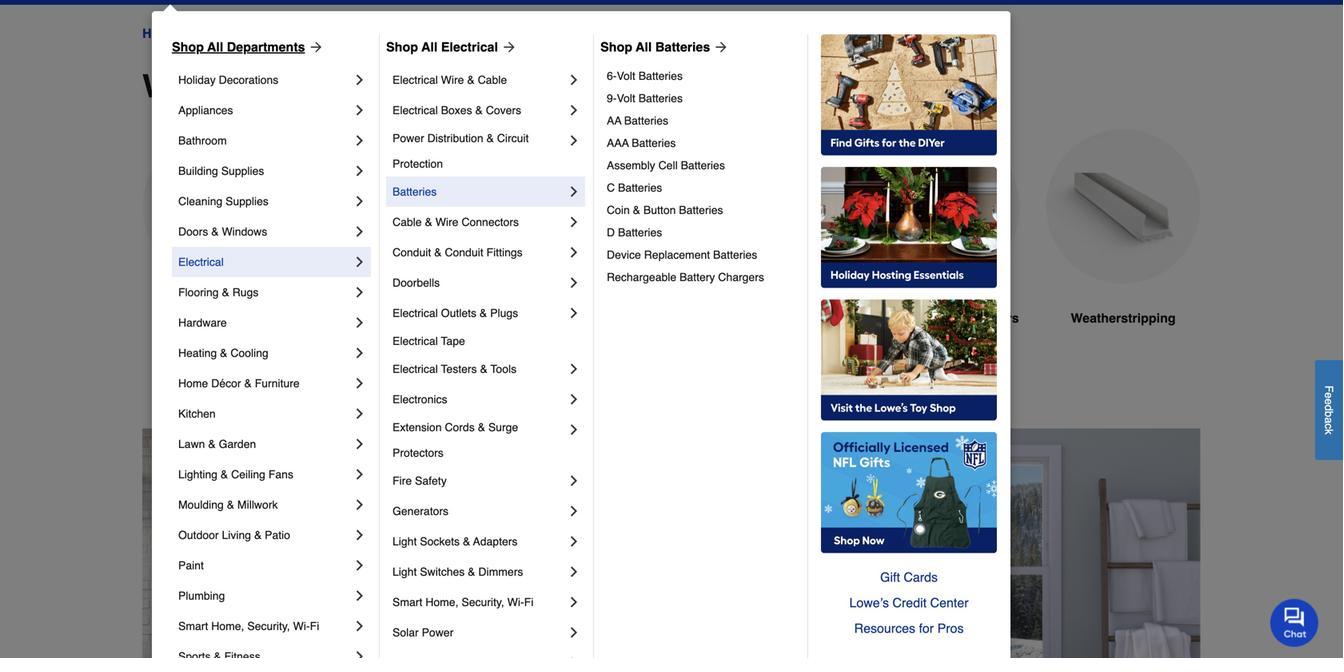 Task type: describe. For each thing, give the bounding box(es) containing it.
0 horizontal spatial fi
[[310, 621, 319, 633]]

chevron right image for extension cords & surge protectors
[[566, 422, 582, 438]]

electrical boxes & covers link
[[393, 95, 566, 126]]

& down cable & wire connectors
[[434, 246, 442, 259]]

moulding & millwork
[[178, 499, 278, 512]]

& left plugs
[[480, 307, 487, 320]]

chevron right image for outdoor living & patio link
[[352, 528, 368, 544]]

electronics
[[393, 393, 447, 406]]

2 e from the top
[[1323, 399, 1336, 405]]

chevron right image for heating & cooling 'link'
[[352, 345, 368, 361]]

& left dimmers
[[468, 566, 475, 579]]

batteries up chargers
[[713, 249, 758, 262]]

aa
[[607, 114, 622, 127]]

interior doors
[[358, 311, 443, 326]]

a
[[1323, 418, 1336, 424]]

fire
[[393, 475, 412, 488]]

tools
[[491, 363, 517, 376]]

paint
[[178, 560, 204, 573]]

aa batteries
[[607, 114, 669, 127]]

doors inside the doors & windows link
[[178, 226, 208, 238]]

electrical wire & cable
[[393, 74, 507, 86]]

9-volt batteries link
[[607, 87, 797, 110]]

& left millwork
[[227, 499, 234, 512]]

electrical wire & cable link
[[393, 65, 566, 95]]

chevron right image for kitchen link
[[352, 406, 368, 422]]

k
[[1323, 429, 1336, 435]]

gift cards link
[[821, 565, 997, 591]]

extension cords & surge protectors
[[393, 421, 521, 460]]

batteries down assembly
[[618, 182, 662, 194]]

weatherstripping link
[[1046, 130, 1201, 367]]

a black double-hung window with six panes. image
[[504, 130, 659, 284]]

ceiling
[[231, 469, 265, 481]]

& down departments
[[291, 68, 314, 105]]

batteries down c batteries link
[[679, 204, 723, 217]]

all for electrical
[[422, 40, 438, 54]]

chevron right image for fire safety link
[[566, 473, 582, 489]]

chevron right image for 'plumbing' link
[[352, 589, 368, 605]]

light for light sockets & adapters
[[393, 536, 417, 549]]

home for home décor & furniture
[[178, 377, 208, 390]]

electrical for electrical wire & cable
[[393, 74, 438, 86]]

chevron right image for the cleaning supplies link
[[352, 194, 368, 210]]

electrical outlets & plugs
[[393, 307, 518, 320]]

d
[[1323, 405, 1336, 411]]

shop for shop all batteries
[[601, 40, 633, 54]]

living
[[222, 529, 251, 542]]

0 horizontal spatial home,
[[211, 621, 244, 633]]

chevron right image for appliances
[[352, 102, 368, 118]]

holiday decorations link
[[178, 65, 352, 95]]

millwork
[[237, 499, 278, 512]]

outdoor living & patio
[[178, 529, 290, 542]]

chevron right image for the light switches & dimmers link
[[566, 565, 582, 581]]

center
[[930, 596, 969, 611]]

power distribution & circuit protection link
[[393, 126, 566, 177]]

d batteries
[[607, 226, 662, 239]]

d
[[607, 226, 615, 239]]

generators link
[[393, 497, 566, 527]]

chevron right image for generators link
[[566, 504, 582, 520]]

coin & button batteries
[[607, 204, 723, 217]]

lawn & garden
[[178, 438, 256, 451]]

a piece of white weatherstripping. image
[[1046, 130, 1201, 284]]

windows for windows & doors
[[142, 68, 282, 105]]

2 conduit from the left
[[445, 246, 484, 259]]

1 vertical spatial windows
[[222, 226, 267, 238]]

arrow right image for shop all batteries
[[710, 39, 730, 55]]

cleaning supplies link
[[178, 186, 352, 217]]

& up electrical boxes & covers link
[[467, 74, 475, 86]]

f e e d b a c k button
[[1316, 361, 1344, 460]]

garage doors & openers
[[866, 311, 1019, 326]]

1 vertical spatial wi-
[[293, 621, 310, 633]]

officially licensed n f l gifts. shop now. image
[[821, 433, 997, 554]]

shop all batteries link
[[601, 38, 730, 57]]

& right the boxes
[[475, 104, 483, 117]]

1 horizontal spatial smart
[[393, 597, 423, 609]]

windows & doors
[[142, 68, 416, 105]]

chevron right image for electrical boxes & covers
[[566, 102, 582, 118]]

holiday decorations
[[178, 74, 279, 86]]

cable & wire connectors
[[393, 216, 519, 229]]

exterior
[[175, 311, 224, 326]]

assembly cell batteries
[[607, 159, 725, 172]]

lowe's
[[850, 596, 889, 611]]

lowe's credit center
[[850, 596, 969, 611]]

f e e d b a c k
[[1323, 386, 1336, 435]]

& down cleaning supplies
[[211, 226, 219, 238]]

electrical for electrical tape
[[393, 335, 438, 348]]

lawn & garden link
[[178, 429, 352, 460]]

batteries down 9-volt batteries
[[624, 114, 669, 127]]

rechargeable battery chargers
[[607, 271, 764, 284]]

rechargeable
[[607, 271, 677, 284]]

electrical up flooring
[[178, 256, 224, 269]]

chevron right image for doors & windows
[[352, 224, 368, 240]]

pros
[[938, 622, 964, 637]]

6-volt batteries link
[[607, 65, 797, 87]]

& inside extension cords & surge protectors
[[478, 421, 485, 434]]

electrical boxes & covers
[[393, 104, 521, 117]]

1 horizontal spatial smart home, security, wi-fi link
[[393, 588, 566, 618]]

aaa batteries link
[[607, 132, 797, 154]]

cable inside cable & wire connectors "link"
[[393, 216, 422, 229]]

c
[[1323, 424, 1336, 429]]

0 vertical spatial wi-
[[508, 597, 524, 609]]

resources
[[855, 622, 916, 637]]

a blue six-lite, two-panel, shaker-style exterior door. image
[[142, 130, 297, 284]]

volt for 9-
[[617, 92, 636, 105]]

batteries link
[[393, 177, 566, 207]]

smart home, security, wi-fi for smart home, security, wi-fi link to the left
[[178, 621, 319, 633]]

arrow right image
[[498, 39, 517, 55]]

volt for 6-
[[617, 70, 636, 82]]

plugs
[[490, 307, 518, 320]]

covers
[[486, 104, 521, 117]]

chevron right image for "lawn & garden" link
[[352, 437, 368, 453]]

chevron right image for electrical testers & tools link
[[566, 361, 582, 377]]

1 vertical spatial power
[[422, 627, 454, 640]]

solar power link
[[393, 618, 566, 649]]

departments
[[227, 40, 305, 54]]

light switches & dimmers link
[[393, 557, 566, 588]]

gift cards
[[880, 571, 938, 585]]

cleaning
[[178, 195, 223, 208]]

& right décor in the left bottom of the page
[[244, 377, 252, 390]]

aaa
[[607, 137, 629, 150]]

appliances link
[[178, 95, 352, 126]]

holiday
[[178, 74, 216, 86]]

chevron right image for batteries link
[[566, 184, 582, 200]]

device replacement batteries
[[607, 249, 758, 262]]

conduit & conduit fittings
[[393, 246, 523, 259]]

9-
[[607, 92, 617, 105]]

electrical testers & tools
[[393, 363, 517, 376]]

security, for smart home, security, wi-fi link to the left
[[247, 621, 290, 633]]

& left patio
[[254, 529, 262, 542]]

chevron right image for electronics
[[566, 392, 582, 408]]

fire safety link
[[393, 466, 566, 497]]

chevron right image for solar power
[[566, 625, 582, 641]]

batteries up device
[[618, 226, 662, 239]]

patio
[[265, 529, 290, 542]]

sockets
[[420, 536, 460, 549]]

& left openers
[[955, 311, 964, 326]]

chargers
[[718, 271, 764, 284]]

chevron right image for 'electrical outlets & plugs' link at the top left of the page
[[566, 305, 582, 321]]

chevron right image for lighting & ceiling fans link
[[352, 467, 368, 483]]

cleaning supplies
[[178, 195, 269, 208]]

solar
[[393, 627, 419, 640]]



Task type: vqa. For each thing, say whether or not it's contained in the screenshot.
'&' in Sports & Fitness LINK
no



Task type: locate. For each thing, give the bounding box(es) containing it.
1 horizontal spatial smart home, security, wi-fi
[[393, 597, 534, 609]]

shop for shop all departments
[[172, 40, 204, 54]]

security, down the light switches & dimmers link
[[462, 597, 504, 609]]

light down generators
[[393, 536, 417, 549]]

home, down switches at bottom left
[[426, 597, 459, 609]]

cable
[[478, 74, 507, 86], [393, 216, 422, 229]]

interior
[[358, 311, 402, 326]]

1 horizontal spatial home,
[[426, 597, 459, 609]]

electrical testers & tools link
[[393, 354, 566, 385]]

paint link
[[178, 551, 352, 581]]

smart home, security, wi-fi down 'plumbing' link
[[178, 621, 319, 633]]

& left tools
[[480, 363, 488, 376]]

electrical down doorbells
[[393, 307, 438, 320]]

shop up 6- at the top
[[601, 40, 633, 54]]

chevron right image for power distribution & circuit protection link
[[566, 133, 582, 149]]

chevron right image for doorbells
[[566, 275, 582, 291]]

2 light from the top
[[393, 566, 417, 579]]

fire safety
[[393, 475, 447, 488]]

2 all from the left
[[422, 40, 438, 54]]

batteries up 9-volt batteries
[[639, 70, 683, 82]]

1 shop from the left
[[172, 40, 204, 54]]

furniture
[[255, 377, 300, 390]]

supplies down 'building supplies' "link"
[[226, 195, 269, 208]]

1 horizontal spatial cable
[[478, 74, 507, 86]]

visit the lowe's toy shop. image
[[821, 300, 997, 421]]

windows for windows
[[553, 311, 609, 326]]

1 volt from the top
[[617, 70, 636, 82]]

windows down shop all departments
[[142, 68, 282, 105]]

power inside power distribution & circuit protection
[[393, 132, 424, 145]]

home,
[[426, 597, 459, 609], [211, 621, 244, 633]]

e up b
[[1323, 399, 1336, 405]]

all for batteries
[[636, 40, 652, 54]]

1 vertical spatial cable
[[393, 216, 422, 229]]

openers
[[967, 311, 1019, 326]]

0 horizontal spatial security,
[[247, 621, 290, 633]]

1 vertical spatial light
[[393, 566, 417, 579]]

extension cords & surge protectors link
[[393, 415, 566, 466]]

security, for rightmost smart home, security, wi-fi link
[[462, 597, 504, 609]]

protection
[[393, 158, 443, 170]]

smart home, security, wi-fi down light switches & dimmers
[[393, 597, 534, 609]]

0 vertical spatial supplies
[[221, 165, 264, 178]]

volt up aa batteries
[[617, 92, 636, 105]]

flooring & rugs
[[178, 286, 259, 299]]

exterior doors
[[175, 311, 264, 326]]

all up holiday decorations
[[207, 40, 223, 54]]

home for home
[[142, 26, 178, 41]]

0 horizontal spatial all
[[207, 40, 223, 54]]

shop up electrical wire & cable on the left
[[386, 40, 418, 54]]

a barn door with a brown frame, three frosted glass panels, black hardware and a black track. image
[[685, 130, 840, 284]]

1 vertical spatial home,
[[211, 621, 244, 633]]

chat invite button image
[[1271, 599, 1320, 648]]

0 vertical spatial smart home, security, wi-fi
[[393, 597, 534, 609]]

arrow right image
[[305, 39, 324, 55], [710, 39, 730, 55]]

arrow right image inside shop all batteries link
[[710, 39, 730, 55]]

heating & cooling
[[178, 347, 269, 360]]

surge
[[488, 421, 518, 434]]

boxes
[[441, 104, 472, 117]]

1 horizontal spatial home
[[178, 377, 208, 390]]

electrical for electrical outlets & plugs
[[393, 307, 438, 320]]

2 horizontal spatial shop
[[601, 40, 633, 54]]

chevron right image for electrical wire & cable link
[[566, 72, 582, 88]]

doors
[[323, 68, 416, 105], [178, 226, 208, 238], [227, 311, 264, 326], [406, 311, 443, 326], [914, 311, 951, 326]]

2 vertical spatial windows
[[553, 311, 609, 326]]

for
[[919, 622, 934, 637]]

shop for shop all electrical
[[386, 40, 418, 54]]

0 vertical spatial smart
[[393, 597, 423, 609]]

tape
[[441, 335, 465, 348]]

doors for garage doors & openers
[[914, 311, 951, 326]]

supplies for building supplies
[[221, 165, 264, 178]]

1 light from the top
[[393, 536, 417, 549]]

exterior doors link
[[142, 130, 297, 367]]

power right "solar"
[[422, 627, 454, 640]]

c batteries link
[[607, 177, 797, 199]]

1 all from the left
[[207, 40, 223, 54]]

garage doors & openers link
[[865, 130, 1020, 367]]

chevron right image for light sockets & adapters
[[566, 534, 582, 550]]

0 vertical spatial wire
[[441, 74, 464, 86]]

extension
[[393, 421, 442, 434]]

light left switches at bottom left
[[393, 566, 417, 579]]

0 vertical spatial cable
[[478, 74, 507, 86]]

home link
[[142, 24, 178, 43]]

chevron right image for hardware link on the left of page
[[352, 315, 368, 331]]

weatherstripping
[[1071, 311, 1176, 326]]

& left the ceiling
[[221, 469, 228, 481]]

all up 6-volt batteries
[[636, 40, 652, 54]]

0 vertical spatial security,
[[462, 597, 504, 609]]

chevron right image for conduit & conduit fittings link
[[566, 245, 582, 261]]

conduit
[[393, 246, 431, 259], [445, 246, 484, 259]]

windows link
[[504, 130, 659, 367]]

wire up the boxes
[[441, 74, 464, 86]]

wi- down 'plumbing' link
[[293, 621, 310, 633]]

doors inside interior doors "link"
[[406, 311, 443, 326]]

e up d
[[1323, 393, 1336, 399]]

all for departments
[[207, 40, 223, 54]]

shop up holiday
[[172, 40, 204, 54]]

2 shop from the left
[[386, 40, 418, 54]]

light switches & dimmers
[[393, 566, 523, 579]]

& left rugs
[[222, 286, 229, 299]]

doors for exterior doors
[[227, 311, 264, 326]]

0 horizontal spatial shop
[[172, 40, 204, 54]]

moulding
[[178, 499, 224, 512]]

0 horizontal spatial smart home, security, wi-fi
[[178, 621, 319, 633]]

& right lawn
[[208, 438, 216, 451]]

device
[[607, 249, 641, 262]]

1 e from the top
[[1323, 393, 1336, 399]]

c
[[607, 182, 615, 194]]

power up protection
[[393, 132, 424, 145]]

2 volt from the top
[[617, 92, 636, 105]]

kitchen link
[[178, 399, 352, 429]]

& inside power distribution & circuit protection
[[487, 132, 494, 145]]

0 vertical spatial power
[[393, 132, 424, 145]]

smart up "solar"
[[393, 597, 423, 609]]

& right cords
[[478, 421, 485, 434]]

electrical for electrical boxes & covers
[[393, 104, 438, 117]]

batteries up 6-volt batteries link
[[656, 40, 710, 54]]

arrow right image inside "shop all departments" link
[[305, 39, 324, 55]]

1 horizontal spatial shop
[[386, 40, 418, 54]]

fans
[[269, 469, 293, 481]]

volt up 9-
[[617, 70, 636, 82]]

chevron right image
[[352, 72, 368, 88], [352, 102, 368, 118], [566, 102, 582, 118], [352, 133, 368, 149], [566, 214, 582, 230], [352, 224, 368, 240], [566, 275, 582, 291], [352, 285, 368, 301], [566, 392, 582, 408], [566, 422, 582, 438], [566, 534, 582, 550], [352, 558, 368, 574], [566, 625, 582, 641]]

electrical down the interior doors
[[393, 335, 438, 348]]

batteries up assembly cell batteries
[[632, 137, 676, 150]]

lighting & ceiling fans link
[[178, 460, 352, 490]]

0 vertical spatial home,
[[426, 597, 459, 609]]

security, down 'plumbing' link
[[247, 621, 290, 633]]

0 vertical spatial fi
[[524, 597, 534, 609]]

0 horizontal spatial conduit
[[393, 246, 431, 259]]

electrical tape link
[[393, 329, 582, 354]]

0 horizontal spatial cable
[[393, 216, 422, 229]]

& right coin
[[633, 204, 641, 217]]

holiday hosting essentials. image
[[821, 167, 997, 289]]

shop all departments
[[172, 40, 305, 54]]

arrow right image for shop all departments
[[305, 39, 324, 55]]

shop all departments link
[[172, 38, 324, 57]]

conduit down cable & wire connectors
[[445, 246, 484, 259]]

supplies up cleaning supplies
[[221, 165, 264, 178]]

0 horizontal spatial wi-
[[293, 621, 310, 633]]

outdoor living & patio link
[[178, 521, 352, 551]]

all up electrical wire & cable on the left
[[422, 40, 438, 54]]

c batteries
[[607, 182, 662, 194]]

light for light switches & dimmers
[[393, 566, 417, 579]]

1 vertical spatial smart home, security, wi-fi
[[178, 621, 319, 633]]

3 shop from the left
[[601, 40, 633, 54]]

smart home, security, wi-fi link down paint "link"
[[178, 612, 352, 642]]

outdoor
[[178, 529, 219, 542]]

electrical link
[[178, 247, 352, 277]]

0 vertical spatial light
[[393, 536, 417, 549]]

switches
[[420, 566, 465, 579]]

wi- down dimmers
[[508, 597, 524, 609]]

1 horizontal spatial arrow right image
[[710, 39, 730, 55]]

1 vertical spatial supplies
[[226, 195, 269, 208]]

electrical up electronics
[[393, 363, 438, 376]]

safety
[[415, 475, 447, 488]]

protectors
[[393, 447, 444, 460]]

chevron right image for the moulding & millwork link
[[352, 497, 368, 513]]

0 horizontal spatial smart
[[178, 621, 208, 633]]

light sockets & adapters link
[[393, 527, 566, 557]]

1 horizontal spatial fi
[[524, 597, 534, 609]]

1 horizontal spatial security,
[[462, 597, 504, 609]]

0 vertical spatial windows
[[142, 68, 282, 105]]

electronics link
[[393, 385, 566, 415]]

0 horizontal spatial arrow right image
[[305, 39, 324, 55]]

conduit up doorbells
[[393, 246, 431, 259]]

chevron right image for bathroom
[[352, 133, 368, 149]]

1 arrow right image from the left
[[305, 39, 324, 55]]

a white three-panel, craftsman-style, prehung interior door with doorframe and hinges. image
[[323, 130, 478, 284]]

cable & wire connectors link
[[393, 207, 566, 238]]

&
[[291, 68, 314, 105], [467, 74, 475, 86], [475, 104, 483, 117], [487, 132, 494, 145], [633, 204, 641, 217], [425, 216, 432, 229], [211, 226, 219, 238], [434, 246, 442, 259], [222, 286, 229, 299], [480, 307, 487, 320], [955, 311, 964, 326], [220, 347, 228, 360], [480, 363, 488, 376], [244, 377, 252, 390], [478, 421, 485, 434], [208, 438, 216, 451], [221, 469, 228, 481], [227, 499, 234, 512], [254, 529, 262, 542], [463, 536, 470, 549], [468, 566, 475, 579]]

wire inside "link"
[[436, 216, 459, 229]]

lighting & ceiling fans
[[178, 469, 293, 481]]

0 vertical spatial volt
[[617, 70, 636, 82]]

plumbing link
[[178, 581, 352, 612]]

1 vertical spatial wire
[[436, 216, 459, 229]]

1 vertical spatial security,
[[247, 621, 290, 633]]

1 horizontal spatial conduit
[[445, 246, 484, 259]]

arrow right image up windows & doors
[[305, 39, 324, 55]]

solar power
[[393, 627, 454, 640]]

credit
[[893, 596, 927, 611]]

garage
[[866, 311, 911, 326]]

electrical for electrical testers & tools
[[393, 363, 438, 376]]

assembly
[[607, 159, 656, 172]]

home
[[142, 26, 178, 41], [178, 377, 208, 390]]

doors for interior doors
[[406, 311, 443, 326]]

d batteries link
[[607, 222, 797, 244]]

distribution
[[428, 132, 484, 145]]

coin & button batteries link
[[607, 199, 797, 222]]

& up conduit & conduit fittings
[[425, 216, 432, 229]]

bathroom link
[[178, 126, 352, 156]]

1 vertical spatial smart
[[178, 621, 208, 633]]

shop all electrical link
[[386, 38, 517, 57]]

connectors
[[462, 216, 519, 229]]

cords
[[445, 421, 475, 434]]

& inside "link"
[[425, 216, 432, 229]]

outlets
[[441, 307, 477, 320]]

arrow right image up 6-volt batteries link
[[710, 39, 730, 55]]

1 conduit from the left
[[393, 246, 431, 259]]

chevron right image for 'building supplies' "link"
[[352, 163, 368, 179]]

0 vertical spatial home
[[142, 26, 178, 41]]

supplies for cleaning supplies
[[226, 195, 269, 208]]

windows down rechargeable at the top of the page
[[553, 311, 609, 326]]

electrical left the boxes
[[393, 104, 438, 117]]

cable up covers
[[478, 74, 507, 86]]

batteries down protection
[[393, 186, 437, 198]]

batteries down 6-volt batteries
[[639, 92, 683, 105]]

windows down the cleaning supplies link
[[222, 226, 267, 238]]

advertisement region
[[142, 429, 1201, 659]]

electrical down shop all electrical
[[393, 74, 438, 86]]

power distribution & circuit protection
[[393, 132, 532, 170]]

smart home, security, wi-fi link down light switches & dimmers
[[393, 588, 566, 618]]

2 horizontal spatial all
[[636, 40, 652, 54]]

& left the circuit
[[487, 132, 494, 145]]

testers
[[441, 363, 477, 376]]

1 horizontal spatial wi-
[[508, 597, 524, 609]]

light sockets & adapters
[[393, 536, 518, 549]]

2 arrow right image from the left
[[710, 39, 730, 55]]

cable up conduit & conduit fittings
[[393, 216, 422, 229]]

moulding & millwork link
[[178, 490, 352, 521]]

chevron right image for paint
[[352, 558, 368, 574]]

heating & cooling link
[[178, 338, 352, 369]]

chevron right image for cable & wire connectors
[[566, 214, 582, 230]]

cards
[[904, 571, 938, 585]]

home, down plumbing on the bottom left of the page
[[211, 621, 244, 633]]

& left "cooling"
[[220, 347, 228, 360]]

fi down 'plumbing' link
[[310, 621, 319, 633]]

1 vertical spatial fi
[[310, 621, 319, 633]]

garden
[[219, 438, 256, 451]]

chevron right image for home décor & furniture link
[[352, 376, 368, 392]]

rugs
[[232, 286, 259, 299]]

all
[[207, 40, 223, 54], [422, 40, 438, 54], [636, 40, 652, 54]]

f
[[1323, 386, 1336, 393]]

electrical tape
[[393, 335, 465, 348]]

a blue chamberlain garage door opener with two white light panels. image
[[865, 130, 1020, 284]]

doors inside exterior doors link
[[227, 311, 264, 326]]

1 vertical spatial home
[[178, 377, 208, 390]]

0 horizontal spatial home
[[142, 26, 178, 41]]

cable inside electrical wire & cable link
[[478, 74, 507, 86]]

& inside 'link'
[[220, 347, 228, 360]]

smart down plumbing on the bottom left of the page
[[178, 621, 208, 633]]

1 horizontal spatial all
[[422, 40, 438, 54]]

None search field
[[506, 0, 942, 7]]

chevron right image for holiday decorations
[[352, 72, 368, 88]]

home décor & furniture link
[[178, 369, 352, 399]]

chevron right image
[[566, 72, 582, 88], [566, 133, 582, 149], [352, 163, 368, 179], [566, 184, 582, 200], [352, 194, 368, 210], [566, 245, 582, 261], [352, 254, 368, 270], [566, 305, 582, 321], [352, 315, 368, 331], [352, 345, 368, 361], [566, 361, 582, 377], [352, 376, 368, 392], [352, 406, 368, 422], [352, 437, 368, 453], [352, 467, 368, 483], [566, 473, 582, 489], [352, 497, 368, 513], [566, 504, 582, 520], [352, 528, 368, 544], [566, 565, 582, 581], [352, 589, 368, 605], [566, 595, 582, 611], [352, 619, 368, 635], [352, 649, 368, 659], [566, 656, 582, 659]]

fi up solar power link
[[524, 597, 534, 609]]

building
[[178, 165, 218, 178]]

windows
[[142, 68, 282, 105], [222, 226, 267, 238], [553, 311, 609, 326]]

chevron right image for electrical link
[[352, 254, 368, 270]]

smart home, security, wi-fi for rightmost smart home, security, wi-fi link
[[393, 597, 534, 609]]

& right sockets
[[463, 536, 470, 549]]

3 all from the left
[[636, 40, 652, 54]]

electrical up electrical wire & cable link
[[441, 40, 498, 54]]

wire up conduit & conduit fittings
[[436, 216, 459, 229]]

1 vertical spatial volt
[[617, 92, 636, 105]]

find gifts for the diyer. image
[[821, 34, 997, 156]]

bathroom
[[178, 134, 227, 147]]

rechargeable battery chargers link
[[607, 266, 797, 289]]

chevron right image for flooring & rugs
[[352, 285, 368, 301]]

supplies inside "link"
[[221, 165, 264, 178]]

batteries up c batteries link
[[681, 159, 725, 172]]

doors inside garage doors & openers link
[[914, 311, 951, 326]]

0 horizontal spatial smart home, security, wi-fi link
[[178, 612, 352, 642]]

button
[[644, 204, 676, 217]]



